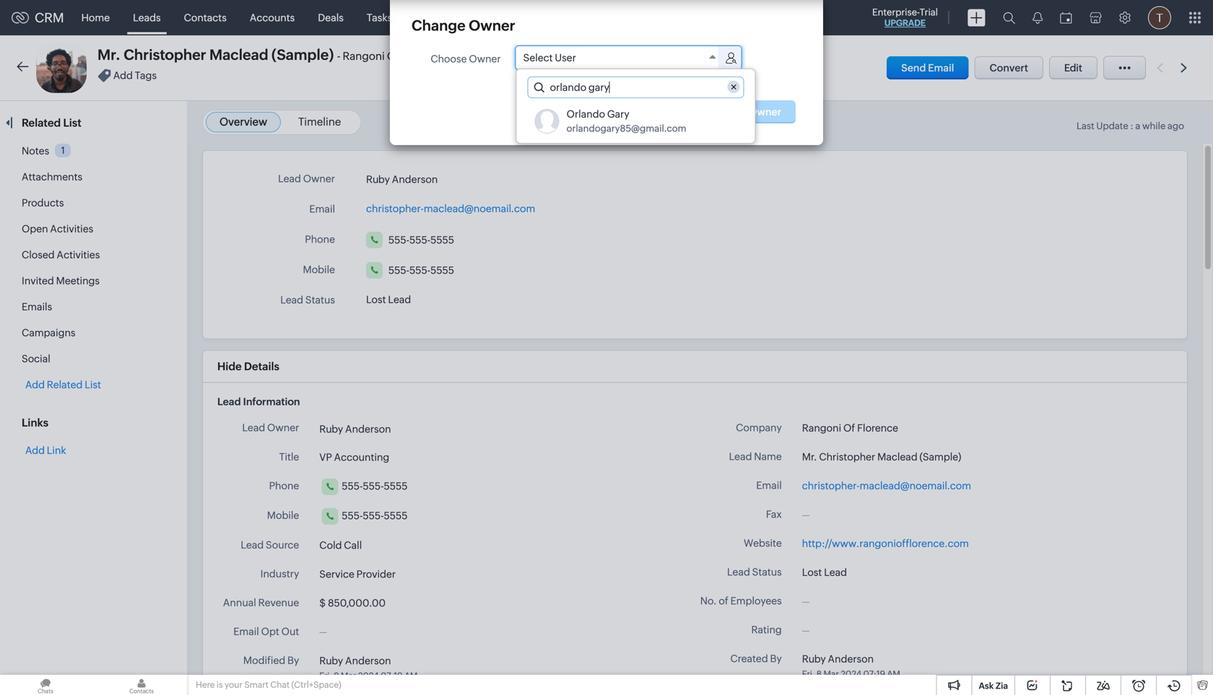 Task type: describe. For each thing, give the bounding box(es) containing it.
signals element
[[1024, 0, 1052, 35]]

fax
[[766, 509, 782, 520]]

phone for title
[[269, 480, 299, 492]]

cold
[[319, 540, 342, 551]]

reports
[[528, 12, 565, 23]]

lead information
[[217, 396, 300, 408]]

add link
[[25, 445, 66, 456]]

activities for closed activities
[[57, 249, 100, 261]]

campaigns
[[22, 327, 76, 339]]

mobile for status
[[303, 264, 335, 276]]

Search Users text field
[[528, 77, 744, 98]]

name
[[754, 451, 782, 463]]

2024 for modified by
[[358, 671, 379, 681]]

of
[[719, 596, 729, 607]]

smart
[[244, 680, 269, 690]]

add for mr. christopher maclead (sample)
[[113, 70, 133, 81]]

timeline link
[[298, 116, 341, 128]]

activities for open activities
[[50, 223, 93, 235]]

tasks link
[[355, 0, 404, 35]]

07:19 for created by
[[864, 670, 886, 679]]

0 vertical spatial related
[[22, 117, 61, 129]]

contacts link
[[172, 0, 238, 35]]

cold call
[[319, 540, 362, 551]]

change
[[412, 17, 466, 34]]

ago
[[1168, 121, 1185, 131]]

send email
[[902, 62, 955, 74]]

no.
[[700, 596, 717, 607]]

convert
[[990, 62, 1028, 74]]

open activities
[[22, 223, 93, 235]]

chat
[[270, 680, 290, 690]]

orlandogary85@gmail.com
[[567, 123, 687, 134]]

mar for created by
[[824, 670, 839, 679]]

1 horizontal spatial lead status
[[727, 567, 782, 578]]

next record image
[[1181, 63, 1190, 73]]

lead owner for title
[[242, 422, 299, 434]]

projects
[[720, 12, 758, 23]]

0 vertical spatial list
[[63, 117, 81, 129]]

email opt out
[[233, 626, 299, 638]]

crm
[[35, 10, 64, 25]]

rating
[[752, 624, 782, 636]]

lead name
[[729, 451, 782, 463]]

mr. christopher maclead (sample)
[[802, 451, 962, 463]]

$
[[319, 598, 326, 609]]

christopher- for bottom christopher-maclead@noemail.com "link"
[[802, 480, 860, 492]]

social
[[22, 353, 50, 365]]

provider
[[357, 569, 396, 580]]

Select User field
[[516, 46, 721, 69]]

zia
[[996, 681, 1008, 691]]

user
[[555, 52, 576, 64]]

details
[[244, 360, 280, 373]]

1 vertical spatial add
[[25, 379, 45, 391]]

open
[[22, 223, 48, 235]]

mr. for mr. christopher maclead (sample)
[[802, 451, 817, 463]]

http://www.rangoniofflorence.com link
[[802, 538, 969, 550]]

gary
[[607, 108, 630, 120]]

by for modified by
[[288, 655, 299, 667]]

overview
[[220, 116, 267, 128]]

of inside mr. christopher maclead (sample) - rangoni of florence
[[387, 50, 400, 62]]

phone for email
[[305, 234, 335, 245]]

send
[[902, 62, 926, 74]]

orlando gary orlandogary85@gmail.com
[[567, 108, 687, 134]]

-
[[337, 50, 341, 62]]

maclead for mr. christopher maclead (sample) - rangoni of florence
[[209, 47, 268, 63]]

0 horizontal spatial lost lead
[[366, 294, 411, 306]]

leads link
[[121, 0, 172, 35]]

owner down timeline link
[[303, 173, 335, 185]]

here
[[196, 680, 215, 690]]

by for created by
[[770, 653, 782, 665]]

home link
[[70, 0, 121, 35]]

hide
[[217, 360, 242, 373]]

$  850,000.00
[[319, 598, 386, 609]]

opt
[[261, 626, 279, 638]]

contacts image
[[96, 675, 187, 696]]

website
[[744, 538, 782, 549]]

invited meetings link
[[22, 275, 100, 287]]

emails link
[[22, 301, 52, 313]]

1 horizontal spatial of
[[844, 423, 855, 434]]

850,000.00
[[328, 598, 386, 609]]

1 vertical spatial related
[[47, 379, 83, 391]]

1 vertical spatial rangoni
[[802, 423, 842, 434]]

1
[[61, 145, 65, 156]]

employees
[[731, 596, 782, 607]]

calendar image
[[1060, 12, 1073, 23]]

maclead@noemail.com for bottom christopher-maclead@noemail.com "link"
[[860, 480, 972, 492]]

accounts link
[[238, 0, 306, 35]]

timeline
[[298, 116, 341, 128]]

meetings link
[[404, 0, 471, 35]]

0 vertical spatial lost
[[366, 294, 386, 306]]

1 vertical spatial christopher-maclead@noemail.com link
[[802, 479, 972, 494]]

chats image
[[0, 675, 91, 696]]

1 horizontal spatial status
[[752, 567, 782, 578]]

social link
[[22, 353, 50, 365]]

deals
[[318, 12, 344, 23]]

modified
[[243, 655, 285, 667]]

information
[[243, 396, 300, 408]]

invited meetings
[[22, 275, 100, 287]]

invited
[[22, 275, 54, 287]]

0 horizontal spatial christopher-maclead@noemail.com
[[366, 203, 535, 215]]

annual revenue
[[223, 597, 299, 609]]

rangoni of florence
[[802, 423, 899, 434]]

choose
[[431, 53, 467, 65]]

calls
[[482, 12, 505, 23]]

07:19 for modified by
[[381, 671, 403, 681]]

created by
[[731, 653, 782, 665]]

1 horizontal spatial products link
[[643, 0, 708, 35]]

orlando
[[567, 108, 605, 120]]

owner right choose
[[469, 53, 501, 65]]

calls link
[[471, 0, 517, 35]]

industry
[[260, 568, 299, 580]]

is
[[217, 680, 223, 690]]

1 vertical spatial lost lead
[[802, 567, 847, 579]]

projects link
[[708, 0, 769, 35]]

overview link
[[220, 116, 267, 128]]

notes
[[22, 145, 49, 157]]

0 vertical spatial ruby anderson
[[366, 174, 438, 185]]

add for related list
[[25, 445, 45, 456]]

am for lost lead
[[887, 670, 901, 679]]

rangoni inside mr. christopher maclead (sample) - rangoni of florence
[[343, 50, 385, 62]]

am for service provider
[[405, 671, 418, 681]]

closed
[[22, 249, 55, 261]]



Task type: locate. For each thing, give the bounding box(es) containing it.
related up 'notes' link
[[22, 117, 61, 129]]

create menu element
[[959, 0, 995, 35]]

revenue
[[258, 597, 299, 609]]

lead owner down timeline link
[[278, 173, 335, 185]]

1 horizontal spatial christopher-maclead@noemail.com link
[[802, 479, 972, 494]]

add left link
[[25, 445, 45, 456]]

0 vertical spatial activities
[[50, 223, 93, 235]]

activities up the invited meetings link
[[57, 249, 100, 261]]

1 vertical spatial ruby anderson
[[319, 424, 391, 435]]

last
[[1077, 121, 1095, 131]]

open activities link
[[22, 223, 93, 235]]

of down tasks
[[387, 50, 400, 62]]

maclead down accounts
[[209, 47, 268, 63]]

1 vertical spatial lead status
[[727, 567, 782, 578]]

0 vertical spatial mobile
[[303, 264, 335, 276]]

0 horizontal spatial list
[[63, 117, 81, 129]]

products
[[654, 12, 696, 23], [22, 197, 64, 209]]

1 horizontal spatial phone
[[305, 234, 335, 245]]

lead owner for email
[[278, 173, 335, 185]]

07:19
[[864, 670, 886, 679], [381, 671, 403, 681]]

meetings down closed activities
[[56, 275, 100, 287]]

mr. up add tags at the top left of the page
[[98, 47, 120, 63]]

tasks
[[367, 12, 392, 23]]

0 vertical spatial lead status
[[280, 294, 335, 306]]

(sample) for mr. christopher maclead (sample) - rangoni of florence
[[272, 47, 334, 63]]

0 horizontal spatial maclead
[[209, 47, 268, 63]]

555-555-5555
[[388, 234, 454, 246], [388, 265, 454, 276], [342, 481, 408, 492], [342, 510, 408, 522]]

title
[[279, 451, 299, 463]]

0 vertical spatial phone
[[305, 234, 335, 245]]

christopher-maclead@noemail.com
[[366, 203, 535, 215], [802, 480, 972, 492]]

0 horizontal spatial am
[[405, 671, 418, 681]]

1 horizontal spatial ruby anderson fri, 8 mar 2024 07:19 am
[[802, 654, 901, 679]]

0 horizontal spatial florence
[[402, 50, 446, 62]]

christopher- for the topmost christopher-maclead@noemail.com "link"
[[366, 203, 424, 215]]

mar for modified by
[[341, 671, 356, 681]]

1 horizontal spatial christopher
[[819, 451, 876, 463]]

555-
[[388, 234, 410, 246], [410, 234, 431, 246], [388, 265, 410, 276], [410, 265, 431, 276], [342, 481, 363, 492], [363, 481, 384, 492], [342, 510, 363, 522], [363, 510, 384, 522]]

related
[[22, 117, 61, 129], [47, 379, 83, 391]]

tags
[[135, 70, 157, 81]]

1 horizontal spatial products
[[654, 12, 696, 23]]

mr. for mr. christopher maclead (sample) - rangoni of florence
[[98, 47, 120, 63]]

lead owner down information
[[242, 422, 299, 434]]

status
[[305, 294, 335, 306], [752, 567, 782, 578]]

0 horizontal spatial phone
[[269, 480, 299, 492]]

0 vertical spatial maclead
[[209, 47, 268, 63]]

0 horizontal spatial 8
[[334, 671, 339, 681]]

2024 for created by
[[841, 670, 862, 679]]

mr. right the name
[[802, 451, 817, 463]]

1 vertical spatial maclead
[[878, 451, 918, 463]]

christopher for mr. christopher maclead (sample)
[[819, 451, 876, 463]]

phone
[[305, 234, 335, 245], [269, 480, 299, 492]]

email inside button
[[928, 62, 955, 74]]

0 vertical spatial rangoni
[[343, 50, 385, 62]]

0 vertical spatial of
[[387, 50, 400, 62]]

0 horizontal spatial (sample)
[[272, 47, 334, 63]]

lead
[[278, 173, 301, 185], [388, 294, 411, 306], [280, 294, 303, 306], [217, 396, 241, 408], [242, 422, 265, 434], [729, 451, 752, 463], [241, 539, 264, 551], [727, 567, 750, 578], [824, 567, 847, 579]]

1 horizontal spatial list
[[85, 379, 101, 391]]

hide details link
[[217, 360, 280, 373]]

orlando gary option
[[517, 103, 755, 139]]

maclead@noemail.com
[[424, 203, 535, 215], [860, 480, 972, 492]]

florence
[[402, 50, 446, 62], [857, 423, 899, 434]]

florence down "change"
[[402, 50, 446, 62]]

add down social link
[[25, 379, 45, 391]]

products up open
[[22, 197, 64, 209]]

analytics link
[[577, 0, 643, 35]]

0 vertical spatial maclead@noemail.com
[[424, 203, 535, 215]]

0 vertical spatial florence
[[402, 50, 446, 62]]

lead owner
[[278, 173, 335, 185], [242, 422, 299, 434]]

christopher for mr. christopher maclead (sample) - rangoni of florence
[[124, 47, 206, 63]]

lost lead
[[366, 294, 411, 306], [802, 567, 847, 579]]

0 horizontal spatial status
[[305, 294, 335, 306]]

rangoni right -
[[343, 50, 385, 62]]

1 horizontal spatial 8
[[817, 670, 822, 679]]

products link
[[643, 0, 708, 35], [22, 197, 64, 209]]

1 horizontal spatial maclead@noemail.com
[[860, 480, 972, 492]]

0 horizontal spatial mobile
[[267, 510, 299, 521]]

1 vertical spatial mobile
[[267, 510, 299, 521]]

1 horizontal spatial christopher-
[[802, 480, 860, 492]]

signals image
[[1033, 12, 1043, 24]]

8 for created by
[[817, 670, 822, 679]]

0 vertical spatial products link
[[643, 0, 708, 35]]

meetings
[[416, 12, 459, 23], [56, 275, 100, 287]]

add
[[113, 70, 133, 81], [25, 379, 45, 391], [25, 445, 45, 456]]

campaigns link
[[22, 327, 76, 339]]

0 horizontal spatial by
[[288, 655, 299, 667]]

by up chat
[[288, 655, 299, 667]]

1 horizontal spatial (sample)
[[920, 451, 962, 463]]

modified by
[[243, 655, 299, 667]]

lead source
[[241, 539, 299, 551]]

1 horizontal spatial by
[[770, 653, 782, 665]]

logo image
[[12, 12, 29, 23]]

1 vertical spatial mr.
[[802, 451, 817, 463]]

0 vertical spatial meetings
[[416, 12, 459, 23]]

0 vertical spatial christopher-
[[366, 203, 424, 215]]

change owner
[[412, 17, 515, 34]]

0 horizontal spatial fri,
[[319, 671, 332, 681]]

(ctrl+space)
[[291, 680, 341, 690]]

select user
[[523, 52, 576, 64]]

1 horizontal spatial lost
[[802, 567, 822, 579]]

1 horizontal spatial mobile
[[303, 264, 335, 276]]

0 horizontal spatial lost
[[366, 294, 386, 306]]

maclead down rangoni of florence
[[878, 451, 918, 463]]

1 vertical spatial products link
[[22, 197, 64, 209]]

products link left projects
[[643, 0, 708, 35]]

while
[[1143, 121, 1166, 131]]

0 vertical spatial christopher-maclead@noemail.com link
[[366, 199, 535, 215]]

enterprise-trial upgrade
[[873, 7, 938, 28]]

by right created
[[770, 653, 782, 665]]

0 horizontal spatial 07:19
[[381, 671, 403, 681]]

am
[[887, 670, 901, 679], [405, 671, 418, 681]]

0 horizontal spatial lead status
[[280, 294, 335, 306]]

meetings up choose
[[416, 12, 459, 23]]

no. of employees
[[700, 596, 782, 607]]

0 horizontal spatial of
[[387, 50, 400, 62]]

1 vertical spatial status
[[752, 567, 782, 578]]

a
[[1136, 121, 1141, 131]]

christopher-maclead@noemail.com link
[[366, 199, 535, 215], [802, 479, 972, 494]]

home
[[81, 12, 110, 23]]

add related list
[[25, 379, 101, 391]]

2024
[[841, 670, 862, 679], [358, 671, 379, 681]]

1 vertical spatial products
[[22, 197, 64, 209]]

create menu image
[[968, 9, 986, 26]]

ruby anderson fri, 8 mar 2024 07:19 am for created by
[[802, 654, 901, 679]]

1 horizontal spatial lost lead
[[802, 567, 847, 579]]

service
[[319, 569, 355, 580]]

company
[[736, 422, 782, 434]]

1 vertical spatial meetings
[[56, 275, 100, 287]]

christopher up tags
[[124, 47, 206, 63]]

florence inside mr. christopher maclead (sample) - rangoni of florence
[[402, 50, 446, 62]]

None button
[[624, 100, 687, 124]]

1 horizontal spatial maclead
[[878, 451, 918, 463]]

mobile for source
[[267, 510, 299, 521]]

edit
[[1065, 62, 1083, 74]]

1 vertical spatial christopher
[[819, 451, 876, 463]]

1 vertical spatial (sample)
[[920, 451, 962, 463]]

0 vertical spatial christopher
[[124, 47, 206, 63]]

1 vertical spatial christopher-
[[802, 480, 860, 492]]

0 vertical spatial products
[[654, 12, 696, 23]]

5555
[[431, 234, 454, 246], [431, 265, 454, 276], [384, 481, 408, 492], [384, 510, 408, 522]]

0 horizontal spatial products
[[22, 197, 64, 209]]

mar
[[824, 670, 839, 679], [341, 671, 356, 681]]

1 horizontal spatial 2024
[[841, 670, 862, 679]]

1 horizontal spatial rangoni
[[802, 423, 842, 434]]

of up mr. christopher maclead (sample)
[[844, 423, 855, 434]]

1 horizontal spatial christopher-maclead@noemail.com
[[802, 480, 972, 492]]

links
[[22, 417, 48, 429]]

0 vertical spatial status
[[305, 294, 335, 306]]

hide details
[[217, 360, 280, 373]]

0 vertical spatial lead owner
[[278, 173, 335, 185]]

ruby
[[366, 174, 390, 185], [319, 424, 343, 435], [802, 654, 826, 665], [319, 655, 343, 667]]

by
[[770, 653, 782, 665], [288, 655, 299, 667]]

fri, for created by
[[802, 670, 815, 679]]

8 for modified by
[[334, 671, 339, 681]]

closed activities
[[22, 249, 100, 261]]

maclead@noemail.com for the topmost christopher-maclead@noemail.com "link"
[[424, 203, 535, 215]]

upgrade
[[885, 18, 926, 28]]

deals link
[[306, 0, 355, 35]]

related down social
[[47, 379, 83, 391]]

edit button
[[1049, 56, 1098, 79]]

0 vertical spatial add
[[113, 70, 133, 81]]

1 vertical spatial florence
[[857, 423, 899, 434]]

mr. christopher maclead (sample) - rangoni of florence
[[98, 47, 446, 63]]

ask
[[979, 681, 994, 691]]

products link up open
[[22, 197, 64, 209]]

1 horizontal spatial meetings
[[416, 12, 459, 23]]

lead status
[[280, 294, 335, 306], [727, 567, 782, 578]]

add left tags
[[113, 70, 133, 81]]

choose owner
[[431, 53, 501, 65]]

emails
[[22, 301, 52, 313]]

florence up mr. christopher maclead (sample)
[[857, 423, 899, 434]]

annual
[[223, 597, 256, 609]]

1 horizontal spatial florence
[[857, 423, 899, 434]]

activities up closed activities
[[50, 223, 93, 235]]

service provider
[[319, 569, 396, 580]]

search image
[[1003, 12, 1016, 24]]

christopher down rangoni of florence
[[819, 451, 876, 463]]

0 horizontal spatial mar
[[341, 671, 356, 681]]

vp
[[319, 452, 332, 463]]

1 horizontal spatial 07:19
[[864, 670, 886, 679]]

1 vertical spatial maclead@noemail.com
[[860, 480, 972, 492]]

lost
[[366, 294, 386, 306], [802, 567, 822, 579]]

update
[[1097, 121, 1129, 131]]

0 horizontal spatial rangoni
[[343, 50, 385, 62]]

(sample) for mr. christopher maclead (sample)
[[920, 451, 962, 463]]

1 horizontal spatial mr.
[[802, 451, 817, 463]]

0 horizontal spatial mr.
[[98, 47, 120, 63]]

anderson
[[392, 174, 438, 185], [345, 424, 391, 435], [828, 654, 874, 665], [345, 655, 391, 667]]

fri, for modified by
[[319, 671, 332, 681]]

0 vertical spatial lost lead
[[366, 294, 411, 306]]

maclead
[[209, 47, 268, 63], [878, 451, 918, 463]]

1 vertical spatial of
[[844, 423, 855, 434]]

1 vertical spatial lost
[[802, 567, 822, 579]]

products left projects
[[654, 12, 696, 23]]

out
[[281, 626, 299, 638]]

owner
[[469, 17, 515, 34], [469, 53, 501, 65], [303, 173, 335, 185], [267, 422, 299, 434]]

1 vertical spatial christopher-maclead@noemail.com
[[802, 480, 972, 492]]

here is your smart chat (ctrl+space)
[[196, 680, 341, 690]]

maclead for mr. christopher maclead (sample)
[[878, 451, 918, 463]]

call
[[344, 540, 362, 551]]

2 vertical spatial add
[[25, 445, 45, 456]]

1 horizontal spatial am
[[887, 670, 901, 679]]

1 vertical spatial activities
[[57, 249, 100, 261]]

1 vertical spatial phone
[[269, 480, 299, 492]]

accounting
[[334, 452, 390, 463]]

reports link
[[517, 0, 577, 35]]

(sample)
[[272, 47, 334, 63], [920, 451, 962, 463]]

search element
[[995, 0, 1024, 35]]

0 vertical spatial mr.
[[98, 47, 120, 63]]

1 horizontal spatial fri,
[[802, 670, 815, 679]]

0 horizontal spatial christopher
[[124, 47, 206, 63]]

0 vertical spatial (sample)
[[272, 47, 334, 63]]

ruby anderson fri, 8 mar 2024 07:19 am for modified by
[[319, 655, 418, 681]]

attachments link
[[22, 171, 82, 183]]

:
[[1131, 121, 1134, 131]]

rangoni right 'company'
[[802, 423, 842, 434]]

owner up choose owner
[[469, 17, 515, 34]]

accounts
[[250, 12, 295, 23]]

0 horizontal spatial products link
[[22, 197, 64, 209]]

0 horizontal spatial maclead@noemail.com
[[424, 203, 535, 215]]

owner down information
[[267, 422, 299, 434]]

leads
[[133, 12, 161, 23]]



Task type: vqa. For each thing, say whether or not it's contained in the screenshot.
HTTP://CHAPMANUS.COM/ link
no



